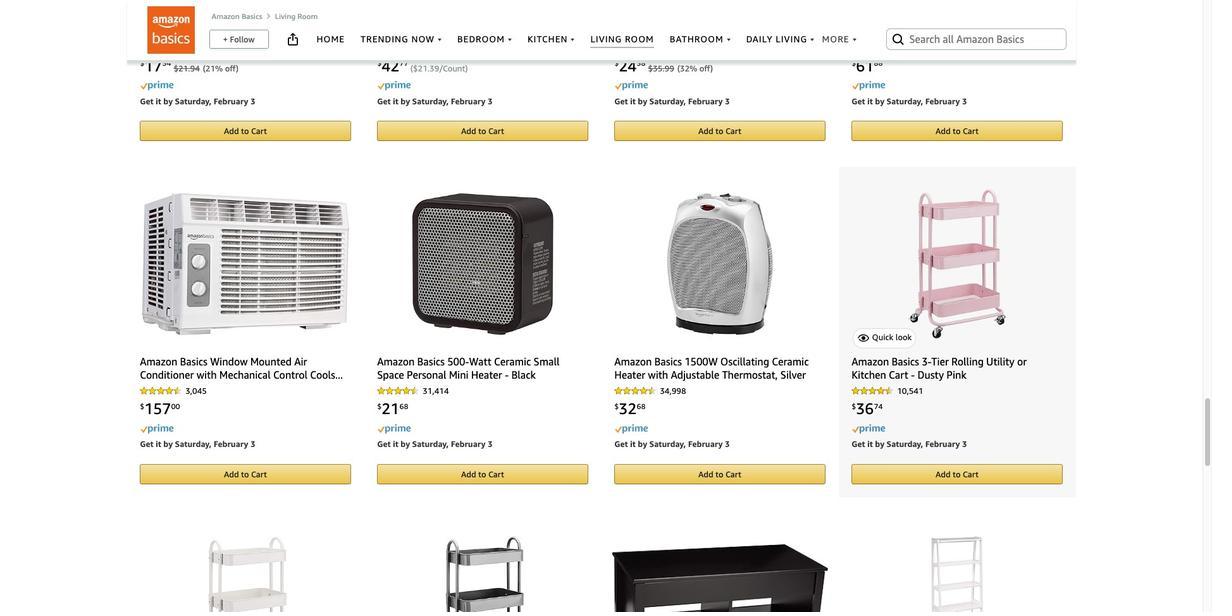 Task type: locate. For each thing, give the bounding box(es) containing it.
amazon basics logo image
[[147, 6, 195, 54]]

by down 38
[[638, 96, 647, 106]]

it down 157 at the left
[[156, 439, 161, 449]]

by down $ 157 00
[[163, 439, 173, 449]]

. for 17
[[188, 63, 190, 73]]

4,547
[[897, 43, 919, 53]]

1 68 from the left
[[399, 402, 408, 411]]

35
[[653, 63, 663, 73]]

.
[[188, 63, 190, 73], [428, 63, 430, 73], [663, 63, 665, 73]]

74
[[874, 402, 883, 411]]

) inside the $ 42 77 ( $ 21 . 39 / count )
[[465, 63, 468, 73]]

off
[[225, 63, 236, 73], [700, 63, 711, 73]]

quick look
[[872, 332, 912, 342]]

get
[[140, 96, 153, 106], [377, 96, 391, 106], [614, 96, 628, 106], [852, 96, 865, 106], [140, 439, 153, 449], [377, 439, 391, 449], [614, 439, 628, 449], [852, 439, 865, 449]]

$ for 61
[[852, 58, 856, 68]]

3 ) from the left
[[711, 63, 713, 73]]

amazon basics 3-tier rolling utility or kitchen cart - dusty pink image
[[908, 189, 1006, 339]]

saturday, down 00
[[175, 439, 211, 449]]

by for 17
[[163, 96, 173, 106]]

it down the 17
[[156, 96, 161, 106]]

) right 21%
[[236, 63, 239, 73]]

3 . from the left
[[663, 63, 665, 73]]

) inside the $ 17 34 $ 21 . 94 ( 21% off )
[[236, 63, 239, 73]]

+ follow button
[[210, 30, 268, 48]]

saturday, for 21
[[412, 439, 449, 449]]

34
[[162, 58, 171, 68]]

$ 36 74
[[852, 400, 883, 418]]

get it by saturday, february 3 down 31,414 on the left bottom of page
[[377, 439, 493, 449]]

by down $ 61 88
[[875, 96, 885, 106]]

saturday, for 157
[[175, 439, 211, 449]]

by down $ 21 68 at the bottom left of the page
[[401, 439, 410, 449]]

1 ( from the left
[[203, 63, 206, 73]]

$ inside $ 61 88
[[852, 58, 856, 68]]

get it by saturday, february 3 down the '88'
[[852, 96, 967, 106]]

$ 157 00
[[140, 400, 180, 418]]

( right 99
[[677, 63, 680, 73]]

0 horizontal spatial )
[[236, 63, 239, 73]]

68 inside $ 32 68
[[637, 402, 646, 411]]

+ follow
[[223, 34, 255, 44]]

$ for 157
[[140, 402, 144, 411]]

it down $ 32 68
[[630, 439, 636, 449]]

0 horizontal spatial .
[[188, 63, 190, 73]]

get it by saturday, february 3 down 74
[[852, 439, 967, 449]]

get it by saturday, february 3 for 24
[[614, 96, 730, 106]]

2 ) from the left
[[465, 63, 468, 73]]

saturday, down 99
[[650, 96, 686, 106]]

it down 24
[[630, 96, 636, 106]]

( right the 77
[[411, 63, 413, 73]]

/
[[439, 63, 443, 73]]

get it by saturday, february 3 for 36
[[852, 439, 967, 449]]

0 horizontal spatial off
[[225, 63, 236, 73]]

68
[[399, 402, 408, 411], [637, 402, 646, 411]]

saturday,
[[175, 96, 211, 106], [412, 96, 449, 106], [650, 96, 686, 106], [887, 96, 923, 106], [175, 439, 211, 449], [412, 439, 449, 449], [650, 439, 686, 449], [887, 439, 923, 449]]

$ 21 68
[[377, 400, 408, 418]]

saturday, down 10,541
[[887, 439, 923, 449]]

. inside the $ 17 34 $ 21 . 94 ( 21% off )
[[188, 63, 190, 73]]

$ inside $ 36 74
[[852, 402, 856, 411]]

1 ) from the left
[[236, 63, 239, 73]]

99
[[665, 63, 674, 73]]

saturday, down 4,547
[[887, 96, 923, 106]]

88
[[874, 58, 883, 68]]

it
[[156, 96, 161, 106], [393, 96, 399, 106], [630, 96, 636, 106], [867, 96, 873, 106], [156, 439, 161, 449], [393, 439, 399, 449], [630, 439, 636, 449], [867, 439, 873, 449]]

00
[[171, 402, 180, 411]]

( inside $ 24 38 $ 35 . 99 ( 32% off )
[[677, 63, 680, 73]]

( right the 94
[[203, 63, 206, 73]]

by down $ 32 68
[[638, 439, 647, 449]]

$ for 42
[[377, 58, 382, 68]]

saturday, down 34,998
[[650, 439, 686, 449]]

get down 24
[[614, 96, 628, 106]]

by
[[163, 96, 173, 106], [401, 96, 410, 106], [638, 96, 647, 106], [875, 96, 885, 106], [163, 439, 173, 449], [401, 439, 410, 449], [638, 439, 647, 449], [875, 439, 885, 449]]

share image
[[285, 32, 300, 47]]

21 inside the $ 42 77 ( $ 21 . 39 / count )
[[418, 63, 428, 73]]

$ for 32
[[614, 402, 619, 411]]

get it by saturday, february 3 for 157
[[140, 439, 255, 449]]

by down 34
[[163, 96, 173, 106]]

0 horizontal spatial 21
[[178, 63, 188, 73]]

3 for 17
[[250, 96, 255, 106]]

) inside $ 24 38 $ 35 . 99 ( 32% off )
[[711, 63, 713, 73]]

february
[[214, 96, 248, 106], [451, 96, 486, 106], [688, 96, 723, 106], [925, 96, 960, 106], [214, 439, 248, 449], [451, 439, 486, 449], [688, 439, 723, 449], [925, 439, 960, 449]]

it down 42
[[393, 96, 399, 106]]

3 for 157
[[250, 439, 255, 449]]

. inside $ 24 38 $ 35 . 99 ( 32% off )
[[663, 63, 665, 73]]

it down $ 61 88
[[867, 96, 873, 106]]

off for 24
[[700, 63, 711, 73]]

68 inside $ 21 68
[[399, 402, 408, 411]]

( inside the $ 17 34 $ 21 . 94 ( 21% off )
[[203, 63, 206, 73]]

get down $ 21 68 at the bottom left of the page
[[377, 439, 391, 449]]

0 horizontal spatial 68
[[399, 402, 408, 411]]

94
[[190, 63, 200, 73]]

get it by saturday, february 3 down 39 in the left top of the page
[[377, 96, 493, 106]]

1 horizontal spatial (
[[411, 63, 413, 73]]

1 horizontal spatial 68
[[637, 402, 646, 411]]

42
[[382, 57, 399, 74]]

31,414
[[423, 386, 449, 396]]

off inside $ 24 38 $ 35 . 99 ( 32% off )
[[700, 63, 711, 73]]

2 horizontal spatial .
[[663, 63, 665, 73]]

it down $ 21 68 at the bottom left of the page
[[393, 439, 399, 449]]

saturday, for 61
[[887, 96, 923, 106]]

2 ( from the left
[[411, 63, 413, 73]]

$ 32 68
[[614, 400, 646, 418]]

$ 24 38 $ 35 . 99 ( 32% off )
[[614, 57, 713, 74]]

get for 24
[[614, 96, 628, 106]]

11,127
[[423, 43, 449, 53]]

2 horizontal spatial 21
[[418, 63, 428, 73]]

off for 17
[[225, 63, 236, 73]]

get it by saturday, february 3 down the 94
[[140, 96, 255, 106]]

)
[[236, 63, 239, 73], [465, 63, 468, 73], [711, 63, 713, 73]]

2 horizontal spatial )
[[711, 63, 713, 73]]

amazon basics 500-watt ceramic small space personal mini heater - black image
[[412, 193, 554, 336]]

get it by saturday, february 3 down 34,998
[[614, 439, 730, 449]]

off right 32%
[[700, 63, 711, 73]]

1 off from the left
[[225, 63, 236, 73]]

68 for 21
[[399, 402, 408, 411]]

3 ( from the left
[[677, 63, 680, 73]]

by for 36
[[875, 439, 885, 449]]

get it by saturday, february 3 down 99
[[614, 96, 730, 106]]

saturday, down 31,414 on the left bottom of page
[[412, 439, 449, 449]]

it down $ 36 74
[[867, 439, 873, 449]]

$ 17 34 $ 21 . 94 ( 21% off )
[[140, 57, 239, 74]]

by for 24
[[638, 96, 647, 106]]

$
[[140, 58, 144, 68], [377, 58, 382, 68], [614, 58, 619, 68], [852, 58, 856, 68], [174, 63, 178, 73], [413, 63, 418, 73], [648, 63, 653, 73], [140, 402, 144, 411], [377, 402, 382, 411], [614, 402, 619, 411], [852, 402, 856, 411]]

2 68 from the left
[[637, 402, 646, 411]]

77
[[399, 58, 408, 68]]

get down 36
[[852, 439, 865, 449]]

. down the 10,203
[[188, 63, 190, 73]]

( for 17
[[203, 63, 206, 73]]

2 off from the left
[[700, 63, 711, 73]]

. down 51,460
[[663, 63, 665, 73]]

february for 61
[[925, 96, 960, 106]]

. for 24
[[663, 63, 665, 73]]

get down the 32
[[614, 439, 628, 449]]

saturday, down the 94
[[175, 96, 211, 106]]

24
[[619, 57, 637, 74]]

32%
[[680, 63, 697, 73]]

saturday, for 24
[[650, 96, 686, 106]]

get it by saturday, february 3
[[140, 96, 255, 106], [377, 96, 493, 106], [614, 96, 730, 106], [852, 96, 967, 106], [140, 439, 255, 449], [377, 439, 493, 449], [614, 439, 730, 449], [852, 439, 967, 449]]

) right 32%
[[711, 63, 713, 73]]

get for 17
[[140, 96, 153, 106]]

2 . from the left
[[428, 63, 430, 73]]

get down 61
[[852, 96, 865, 106]]

1 horizontal spatial off
[[700, 63, 711, 73]]

1 . from the left
[[188, 63, 190, 73]]

( for 24
[[677, 63, 680, 73]]

$ inside $ 157 00
[[140, 402, 144, 411]]

10,541
[[897, 386, 923, 396]]

. left /
[[428, 63, 430, 73]]

$ 61 88
[[852, 57, 883, 74]]

living
[[275, 11, 296, 21]]

get down the 17
[[140, 96, 153, 106]]

0 horizontal spatial (
[[203, 63, 206, 73]]

3 for 21
[[488, 439, 493, 449]]

3 for 32
[[725, 439, 730, 449]]

by for 21
[[401, 439, 410, 449]]

by down $ 36 74
[[875, 439, 885, 449]]

157
[[144, 400, 171, 418]]

living room link
[[275, 11, 318, 21]]

$ inside $ 21 68
[[377, 402, 382, 411]]

3
[[250, 96, 255, 106], [488, 96, 493, 106], [725, 96, 730, 106], [962, 96, 967, 106], [250, 439, 255, 449], [488, 439, 493, 449], [725, 439, 730, 449], [962, 439, 967, 449]]

get down 42
[[377, 96, 391, 106]]

get down 157 at the left
[[140, 439, 153, 449]]

) right /
[[465, 63, 468, 73]]

saturday, down 39 in the left top of the page
[[412, 96, 449, 106]]

amazon basics rubberwood 5 shelf ladder bookcase, white, 15.03" d x 25.98" w x 74.48" h image
[[932, 537, 983, 612]]

$ for 24
[[614, 58, 619, 68]]

off right 21%
[[225, 63, 236, 73]]

21
[[178, 63, 188, 73], [418, 63, 428, 73], [382, 400, 399, 418]]

off inside the $ 17 34 $ 21 . 94 ( 21% off )
[[225, 63, 236, 73]]

1 horizontal spatial )
[[465, 63, 468, 73]]

68 for 32
[[637, 402, 646, 411]]

1 horizontal spatial .
[[428, 63, 430, 73]]

saturday, for 32
[[650, 439, 686, 449]]

$ inside $ 32 68
[[614, 402, 619, 411]]

by for 32
[[638, 439, 647, 449]]

$ 42 77 ( $ 21 . 39 / count )
[[377, 57, 468, 74]]

2 horizontal spatial (
[[677, 63, 680, 73]]

get it by saturday, february 3 down 00
[[140, 439, 255, 449]]

(
[[203, 63, 206, 73], [411, 63, 413, 73], [677, 63, 680, 73]]



Task type: describe. For each thing, give the bounding box(es) containing it.
+
[[223, 34, 228, 44]]

it for 17
[[156, 96, 161, 106]]

count
[[443, 63, 465, 73]]

amazon basics 3-tier rolling utility or kitchen cart - charcoal image
[[436, 537, 529, 612]]

51,460
[[660, 43, 686, 53]]

34,998
[[660, 386, 686, 396]]

quick
[[872, 332, 894, 342]]

amazon basics window mounted air conditioner with mechanical control cools 150 square feet, 5000 btu, ac unit, white image
[[142, 193, 349, 336]]

get it by saturday, february 3 for 32
[[614, 439, 730, 449]]

february for 32
[[688, 439, 723, 449]]

by for 157
[[163, 439, 173, 449]]

search image
[[891, 32, 906, 47]]

get for 157
[[140, 439, 153, 449]]

10,203
[[186, 43, 212, 53]]

get it by saturday, february 3 for 21
[[377, 439, 493, 449]]

$ for 17
[[140, 58, 144, 68]]

38
[[637, 58, 646, 68]]

quick look button
[[853, 328, 916, 348]]

february for 157
[[214, 439, 248, 449]]

) for 17
[[236, 63, 239, 73]]

$ for 21
[[377, 402, 382, 411]]

61
[[856, 57, 874, 74]]

) for 24
[[711, 63, 713, 73]]

Search all Amazon Basics search field
[[910, 28, 1046, 50]]

it for 21
[[393, 439, 399, 449]]

17
[[144, 57, 162, 74]]

it for 36
[[867, 439, 873, 449]]

( inside the $ 42 77 ( $ 21 . 39 / count )
[[411, 63, 413, 73]]

3,045
[[186, 386, 207, 396]]

it for 24
[[630, 96, 636, 106]]

saturday, for 17
[[175, 96, 211, 106]]

21 inside the $ 17 34 $ 21 . 94 ( 21% off )
[[178, 63, 188, 73]]

february for 24
[[688, 96, 723, 106]]

3 for 24
[[725, 96, 730, 106]]

living room
[[275, 11, 318, 21]]

32
[[619, 400, 637, 418]]

amazon basics lift-top storage rectangular coffee table, black, 40 in x 18 in x 19 in image
[[612, 544, 828, 612]]

it for 61
[[867, 96, 873, 106]]

february for 17
[[214, 96, 248, 106]]

get it by saturday, february 3 for 17
[[140, 96, 255, 106]]

follow
[[230, 34, 255, 44]]

get for 21
[[377, 439, 391, 449]]

get for 36
[[852, 439, 865, 449]]

) for 42
[[465, 63, 468, 73]]

amazon
[[212, 11, 240, 21]]

amazon basics 3-tier rolling utility or kitchen cart - white image
[[199, 537, 292, 612]]

look
[[896, 332, 912, 342]]

39
[[430, 63, 439, 73]]

by for 61
[[875, 96, 885, 106]]

it for 157
[[156, 439, 161, 449]]

21%
[[206, 63, 223, 73]]

3 for 36
[[962, 439, 967, 449]]

february for 36
[[925, 439, 960, 449]]

. inside the $ 42 77 ( $ 21 . 39 / count )
[[428, 63, 430, 73]]

get it by saturday, february 3 for 61
[[852, 96, 967, 106]]

$ for 36
[[852, 402, 856, 411]]

3 for 61
[[962, 96, 967, 106]]

get for 61
[[852, 96, 865, 106]]

basics
[[242, 11, 262, 21]]

amazon basics
[[212, 11, 262, 21]]

1 horizontal spatial 21
[[382, 400, 399, 418]]

room
[[298, 11, 318, 21]]

36
[[856, 400, 874, 418]]

amazon basics link
[[212, 11, 262, 21]]

amazon basics 1500w oscillating ceramic heater with adjustable thermostat, silver image
[[667, 193, 773, 336]]

saturday, for 36
[[887, 439, 923, 449]]

get for 32
[[614, 439, 628, 449]]

february for 21
[[451, 439, 486, 449]]

by down the 77
[[401, 96, 410, 106]]

it for 32
[[630, 439, 636, 449]]



Task type: vqa. For each thing, say whether or not it's contained in the screenshot.
Get it by Saturday, February 3 corresponding to 32
yes



